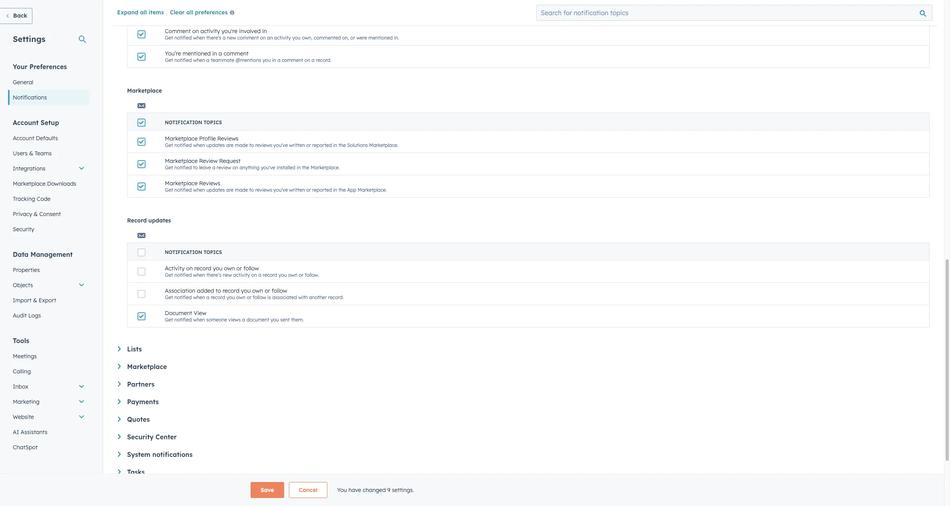 Task type: vqa. For each thing, say whether or not it's contained in the screenshot.
the rightmost the settings BUTTON
no



Task type: describe. For each thing, give the bounding box(es) containing it.
activity on record you own or follow get notified when there's new activity on a record you own or follow.
[[165, 265, 319, 278]]

account for account defaults
[[13, 135, 34, 142]]

system notifications button
[[118, 451, 930, 459]]

follow right is at the bottom left of the page
[[272, 287, 287, 295]]

record. inside you're mentioned in a comment get notified when a teammate @mentions you in a comment on a record.
[[316, 57, 332, 63]]

when inside activity on record you own or follow get notified when there's new activity on a record you own or follow.
[[193, 272, 205, 278]]

caret image for partners
[[118, 382, 121, 387]]

there's
[[206, 35, 221, 41]]

preferences
[[195, 9, 228, 16]]

marketplace. inside marketplace reviews get notified when updates are made to reviews you've written or reported in the app marketplace.
[[358, 187, 387, 193]]

in inside the marketplace review request get notified to leave a review on anything you've installed in the marketplace.
[[297, 165, 301, 171]]

record down activity on record you own or follow get notified when there's new activity on a record you own or follow.
[[223, 287, 240, 295]]

notified inside comment on activity you're involved in get notified when there's a new comment on an activity you own, commented on, or were mentioned in.
[[174, 35, 192, 41]]

account defaults link
[[8, 131, 90, 146]]

general
[[13, 79, 33, 86]]

new for you're
[[227, 35, 236, 41]]

reported inside marketplace reviews get notified when updates are made to reviews you've written or reported in the app marketplace.
[[312, 187, 332, 193]]

you've for marketplace review request
[[261, 165, 275, 171]]

a inside the marketplace review request get notified to leave a review on anything you've installed in the marketplace.
[[212, 165, 215, 171]]

record updates
[[127, 217, 171, 224]]

& for teams
[[29, 150, 33, 157]]

notification topics for comment
[[165, 12, 222, 18]]

caret image for tasks
[[118, 470, 121, 475]]

clear
[[170, 9, 185, 16]]

you up "document view get notified when someone views a document you sent them."
[[227, 295, 235, 301]]

own left is at the bottom left of the page
[[252, 287, 263, 295]]

your preferences element
[[8, 62, 90, 105]]

follow left is at the bottom left of the page
[[253, 295, 266, 301]]

caret image for security center
[[118, 435, 121, 440]]

someone
[[206, 317, 227, 323]]

partners button
[[118, 381, 930, 389]]

audit
[[13, 312, 27, 319]]

data management
[[13, 251, 73, 259]]

you down activity on record you own or follow get notified when there's new activity on a record you own or follow.
[[241, 287, 251, 295]]

marketplace for reviews
[[165, 180, 198, 187]]

save button
[[251, 483, 284, 499]]

cancel
[[299, 487, 318, 494]]

notified inside marketplace reviews get notified when updates are made to reviews you've written or reported in the app marketplace.
[[174, 187, 192, 193]]

import & export link
[[8, 293, 90, 308]]

solutions
[[347, 142, 368, 148]]

notification for comment
[[165, 12, 202, 18]]

account for account setup
[[13, 119, 39, 127]]

chatspot link
[[8, 440, 90, 455]]

marketing button
[[8, 395, 90, 410]]

record up is at the bottom left of the page
[[263, 272, 277, 278]]

marketplace for downloads
[[13, 180, 46, 188]]

own up "document view get notified when someone views a document you sent them."
[[236, 295, 246, 301]]

you up associated
[[279, 272, 287, 278]]

notified inside marketplace profile reviews get notified when updates are made to reviews you've written or reported in the solutions marketplace.
[[174, 142, 192, 148]]

code
[[37, 196, 50, 203]]

mentioned inside comment on activity you're involved in get notified when there's a new comment on an activity you own, commented on, or were mentioned in.
[[369, 35, 393, 41]]

document
[[165, 310, 192, 317]]

0 horizontal spatial activity
[[201, 28, 220, 35]]

notified inside activity on record you own or follow get notified when there's new activity on a record you own or follow.
[[174, 272, 192, 278]]

notification for marketplace
[[165, 120, 202, 126]]

a down there's
[[219, 50, 222, 57]]

get inside association added to record you own or follow get notified when a record you own or follow is associated with another record.
[[165, 295, 173, 301]]

comment down you're
[[224, 50, 249, 57]]

& for consent
[[34, 211, 38, 218]]

document
[[247, 317, 269, 323]]

back
[[13, 12, 27, 19]]

users & teams
[[13, 150, 52, 157]]

own right there's at the bottom left of page
[[224, 265, 235, 272]]

a left teammate
[[206, 57, 209, 63]]

involved
[[239, 28, 261, 35]]

import
[[13, 297, 32, 304]]

export
[[39, 297, 56, 304]]

or inside comment on activity you're involved in get notified when there's a new comment on an activity you own, commented on, or were mentioned in.
[[350, 35, 355, 41]]

general link
[[8, 75, 90, 90]]

comment
[[165, 28, 191, 35]]

data
[[13, 251, 29, 259]]

audit logs link
[[8, 308, 90, 323]]

inbox button
[[8, 379, 90, 395]]

website
[[13, 414, 34, 421]]

tools element
[[8, 337, 90, 455]]

notifications
[[13, 94, 47, 101]]

users
[[13, 150, 28, 157]]

comment inside comment on activity you're involved in get notified when there's a new comment on an activity you own, commented on, or were mentioned in.
[[237, 35, 259, 41]]

get inside activity on record you own or follow get notified when there's new activity on a record you own or follow.
[[165, 272, 173, 278]]

marketplace for review
[[165, 158, 198, 165]]

an
[[267, 35, 273, 41]]

on up association added to record you own or follow get notified when a record you own or follow is associated with another record.
[[251, 272, 257, 278]]

tasks
[[127, 469, 145, 477]]

partners
[[127, 381, 155, 389]]

when inside marketplace reviews get notified when updates are made to reviews you've written or reported in the app marketplace.
[[193, 187, 205, 193]]

integrations
[[13, 165, 45, 172]]

new for you
[[223, 272, 232, 278]]

payments
[[127, 398, 159, 406]]

notification topics for marketplace
[[165, 120, 222, 126]]

reported inside marketplace profile reviews get notified when updates are made to reviews you've written or reported in the solutions marketplace.
[[312, 142, 332, 148]]

inbox
[[13, 383, 28, 391]]

get inside marketplace profile reviews get notified when updates are made to reviews you've written or reported in the solutions marketplace.
[[165, 142, 173, 148]]

Search for notification topics search field
[[537, 5, 933, 21]]

cancel button
[[289, 483, 328, 499]]

downloads
[[47, 180, 76, 188]]

comment down own,
[[282, 57, 303, 63]]

center
[[156, 433, 177, 441]]

association
[[165, 287, 195, 295]]

in down the an
[[272, 57, 276, 63]]

9
[[387, 487, 391, 494]]

when inside you're mentioned in a comment get notified when a teammate @mentions you in a comment on a record.
[[193, 57, 205, 63]]

users & teams link
[[8, 146, 90, 161]]

a inside "document view get notified when someone views a document you sent them."
[[242, 317, 245, 323]]

marketplace button
[[118, 363, 930, 371]]

you
[[337, 487, 347, 494]]

objects button
[[8, 278, 90, 293]]

import & export
[[13, 297, 56, 304]]

@mentions
[[236, 57, 261, 63]]

written inside marketplace reviews get notified when updates are made to reviews you've written or reported in the app marketplace.
[[289, 187, 305, 193]]

ai
[[13, 429, 19, 436]]

you inside "document view get notified when someone views a document you sent them."
[[271, 317, 279, 323]]

to inside marketplace profile reviews get notified when updates are made to reviews you've written or reported in the solutions marketplace.
[[249, 142, 254, 148]]

security link
[[8, 222, 90, 237]]

caret image for lists
[[118, 347, 121, 352]]

clear all preferences
[[170, 9, 228, 16]]

items
[[149, 9, 164, 16]]

expand all items
[[117, 9, 164, 16]]

on left the an
[[260, 35, 266, 41]]

settings
[[13, 34, 45, 44]]

installed
[[277, 165, 295, 171]]

privacy
[[13, 211, 32, 218]]

security center
[[127, 433, 177, 441]]

or inside marketplace profile reviews get notified when updates are made to reviews you've written or reported in the solutions marketplace.
[[306, 142, 311, 148]]

lists
[[127, 345, 142, 353]]

marketplace downloads
[[13, 180, 76, 188]]

meetings link
[[8, 349, 90, 364]]

updates inside marketplace profile reviews get notified when updates are made to reviews you've written or reported in the solutions marketplace.
[[206, 142, 225, 148]]

review
[[217, 165, 231, 171]]

you're mentioned in a comment get notified when a teammate @mentions you in a comment on a record.
[[165, 50, 332, 63]]

tracking
[[13, 196, 35, 203]]

teammate
[[211, 57, 234, 63]]

save
[[261, 487, 274, 494]]

assistants
[[21, 429, 47, 436]]

leave
[[199, 165, 211, 171]]

record up the someone
[[211, 295, 225, 301]]

associated
[[272, 295, 297, 301]]



Task type: locate. For each thing, give the bounding box(es) containing it.
changed
[[363, 487, 386, 494]]

the inside marketplace profile reviews get notified when updates are made to reviews you've written or reported in the solutions marketplace.
[[339, 142, 346, 148]]

topics up there's at the bottom left of page
[[204, 249, 222, 255]]

chatspot
[[13, 444, 38, 451]]

on right the activity
[[186, 265, 193, 272]]

1 horizontal spatial security
[[127, 433, 154, 441]]

system
[[127, 451, 150, 459]]

get up document
[[165, 295, 173, 301]]

2 topics from the top
[[204, 120, 222, 126]]

0 vertical spatial updates
[[206, 142, 225, 148]]

1 vertical spatial written
[[289, 187, 305, 193]]

2 reviews from the top
[[255, 187, 272, 193]]

when inside comment on activity you're involved in get notified when there's a new comment on an activity you own, commented on, or were mentioned in.
[[193, 35, 205, 41]]

caret image for payments
[[118, 399, 121, 405]]

5 notified from the top
[[174, 187, 192, 193]]

&
[[29, 150, 33, 157], [34, 211, 38, 218], [33, 297, 37, 304]]

mentioned
[[369, 35, 393, 41], [183, 50, 211, 57]]

marketplace for profile
[[165, 135, 198, 142]]

3 notification from the top
[[165, 249, 202, 255]]

written inside marketplace profile reviews get notified when updates are made to reviews you've written or reported in the solutions marketplace.
[[289, 142, 305, 148]]

get up you're
[[165, 35, 173, 41]]

notified inside association added to record you own or follow get notified when a record you own or follow is associated with another record.
[[174, 295, 192, 301]]

1 caret image from the top
[[118, 347, 121, 352]]

when up review
[[193, 142, 205, 148]]

you've inside marketplace profile reviews get notified when updates are made to reviews you've written or reported in the solutions marketplace.
[[273, 142, 288, 148]]

the left solutions
[[339, 142, 346, 148]]

2 reported from the top
[[312, 187, 332, 193]]

1 vertical spatial updates
[[206, 187, 225, 193]]

0 vertical spatial written
[[289, 142, 305, 148]]

2 get from the top
[[165, 57, 173, 63]]

when left teammate
[[193, 57, 205, 63]]

have
[[349, 487, 361, 494]]

notification
[[165, 12, 202, 18], [165, 120, 202, 126], [165, 249, 202, 255]]

to right added
[[216, 287, 221, 295]]

mentioned inside you're mentioned in a comment get notified when a teammate @mentions you in a comment on a record.
[[183, 50, 211, 57]]

0 vertical spatial made
[[235, 142, 248, 148]]

2 notification topics from the top
[[165, 120, 222, 126]]

when inside association added to record you own or follow get notified when a record you own or follow is associated with another record.
[[193, 295, 205, 301]]

notification topics
[[165, 12, 222, 18], [165, 120, 222, 126], [165, 249, 222, 255]]

when up view
[[193, 295, 205, 301]]

you've down 'installed' at the left top
[[273, 187, 288, 193]]

follow.
[[305, 272, 319, 278]]

own,
[[302, 35, 313, 41]]

& inside data management element
[[33, 297, 37, 304]]

security up system
[[127, 433, 154, 441]]

reported left the app
[[312, 187, 332, 193]]

record up added
[[194, 265, 211, 272]]

1 notification topics from the top
[[165, 12, 222, 18]]

tracking code
[[13, 196, 50, 203]]

get left profile
[[165, 142, 173, 148]]

0 vertical spatial reported
[[312, 142, 332, 148]]

5 get from the top
[[165, 187, 173, 193]]

1 vertical spatial marketplace.
[[311, 165, 340, 171]]

reviews inside marketplace reviews get notified when updates are made to reviews you've written or reported in the app marketplace.
[[255, 187, 272, 193]]

reviews down the anything
[[255, 187, 272, 193]]

1 all from the left
[[140, 9, 147, 16]]

topics up profile
[[204, 120, 222, 126]]

you right @mentions
[[263, 57, 271, 63]]

0 horizontal spatial security
[[13, 226, 34, 233]]

the
[[339, 142, 346, 148], [302, 165, 309, 171], [339, 187, 346, 193]]

you've up 'installed' at the left top
[[273, 142, 288, 148]]

you have changed 9 settings.
[[337, 487, 414, 494]]

1 notified from the top
[[174, 35, 192, 41]]

get inside "document view get notified when someone views a document you sent them."
[[165, 317, 173, 323]]

security for security
[[13, 226, 34, 233]]

topics for record
[[204, 249, 222, 255]]

mentioned left in.
[[369, 35, 393, 41]]

all left items
[[140, 9, 147, 16]]

properties link
[[8, 263, 90, 278]]

system notifications
[[127, 451, 193, 459]]

3 topics from the top
[[204, 249, 222, 255]]

or inside marketplace reviews get notified when updates are made to reviews you've written or reported in the app marketplace.
[[306, 187, 311, 193]]

a right views
[[242, 317, 245, 323]]

tasks button
[[118, 469, 930, 477]]

marketplace inside marketplace profile reviews get notified when updates are made to reviews you've written or reported in the solutions marketplace.
[[165, 135, 198, 142]]

the inside marketplace reviews get notified when updates are made to reviews you've written or reported in the app marketplace.
[[339, 187, 346, 193]]

1 caret image from the top
[[118, 382, 121, 387]]

all for expand
[[140, 9, 147, 16]]

written up 'installed' at the left top
[[289, 142, 305, 148]]

marketplace inside the marketplace review request get notified to leave a review on anything you've installed in the marketplace.
[[165, 158, 198, 165]]

get inside you're mentioned in a comment get notified when a teammate @mentions you in a comment on a record.
[[165, 57, 173, 63]]

expand all items button
[[117, 9, 164, 16]]

are
[[226, 142, 234, 148], [226, 187, 234, 193]]

to down the anything
[[249, 187, 254, 193]]

0 vertical spatial topics
[[204, 12, 222, 18]]

lists button
[[118, 345, 930, 353]]

a inside association added to record you own or follow get notified when a record you own or follow is associated with another record.
[[206, 295, 209, 301]]

caret image inside marketplace 'dropdown button'
[[118, 364, 121, 369]]

1 vertical spatial the
[[302, 165, 309, 171]]

1 horizontal spatial all
[[186, 9, 193, 16]]

0 vertical spatial account
[[13, 119, 39, 127]]

integrations button
[[8, 161, 90, 176]]

1 vertical spatial mentioned
[[183, 50, 211, 57]]

6 when from the top
[[193, 295, 205, 301]]

there's
[[206, 272, 222, 278]]

teams
[[35, 150, 52, 157]]

1 notification from the top
[[165, 12, 202, 18]]

4 notified from the top
[[174, 165, 192, 171]]

to up the marketplace review request get notified to leave a review on anything you've installed in the marketplace. on the top left of page
[[249, 142, 254, 148]]

all for clear
[[186, 9, 193, 16]]

marketplace review request get notified to leave a review on anything you've installed in the marketplace.
[[165, 158, 340, 171]]

notification topics for activity
[[165, 249, 222, 255]]

1 vertical spatial &
[[34, 211, 38, 218]]

get left "leave"
[[165, 165, 173, 171]]

marketplace. inside marketplace profile reviews get notified when updates are made to reviews you've written or reported in the solutions marketplace.
[[369, 142, 398, 148]]

you up added
[[213, 265, 223, 272]]

0 vertical spatial the
[[339, 142, 346, 148]]

7 get from the top
[[165, 295, 173, 301]]

you've for marketplace profile reviews
[[273, 142, 288, 148]]

security for security center
[[127, 433, 154, 441]]

caret image left partners
[[118, 382, 121, 387]]

privacy & consent link
[[8, 207, 90, 222]]

were
[[357, 35, 367, 41]]

0 vertical spatial security
[[13, 226, 34, 233]]

caret image inside lists dropdown button
[[118, 347, 121, 352]]

reviews
[[217, 135, 239, 142], [199, 180, 220, 187]]

0 vertical spatial record.
[[316, 57, 332, 63]]

1 horizontal spatial mentioned
[[369, 35, 393, 41]]

2 caret image from the top
[[118, 417, 121, 422]]

0 vertical spatial &
[[29, 150, 33, 157]]

in right 'installed' at the left top
[[297, 165, 301, 171]]

account up account defaults
[[13, 119, 39, 127]]

caret image inside system notifications dropdown button
[[118, 452, 121, 457]]

a inside comment on activity you're involved in get notified when there's a new comment on an activity you own, commented on, or were mentioned in.
[[223, 35, 226, 41]]

1 vertical spatial notification
[[165, 120, 202, 126]]

get inside the marketplace review request get notified to leave a review on anything you've installed in the marketplace.
[[165, 165, 173, 171]]

reported left solutions
[[312, 142, 332, 148]]

get inside comment on activity you're involved in get notified when there's a new comment on an activity you own, commented on, or were mentioned in.
[[165, 35, 173, 41]]

another
[[309, 295, 327, 301]]

a
[[223, 35, 226, 41], [219, 50, 222, 57], [206, 57, 209, 63], [278, 57, 281, 63], [312, 57, 315, 63], [212, 165, 215, 171], [258, 272, 261, 278], [206, 295, 209, 301], [242, 317, 245, 323]]

on inside the marketplace review request get notified to leave a review on anything you've installed in the marketplace.
[[233, 165, 238, 171]]

& for export
[[33, 297, 37, 304]]

anything
[[240, 165, 260, 171]]

activity right the an
[[274, 35, 291, 41]]

0 vertical spatial are
[[226, 142, 234, 148]]

made up request
[[235, 142, 248, 148]]

notification topics up comment
[[165, 12, 222, 18]]

reviews inside marketplace reviews get notified when updates are made to reviews you've written or reported in the app marketplace.
[[199, 180, 220, 187]]

get inside marketplace reviews get notified when updates are made to reviews you've written or reported in the app marketplace.
[[165, 187, 173, 193]]

you've left 'installed' at the left top
[[261, 165, 275, 171]]

2 vertical spatial topics
[[204, 249, 222, 255]]

profile
[[199, 135, 216, 142]]

all
[[140, 9, 147, 16], [186, 9, 193, 16]]

security center button
[[118, 433, 930, 441]]

security down privacy
[[13, 226, 34, 233]]

2 horizontal spatial activity
[[274, 35, 291, 41]]

management
[[30, 251, 73, 259]]

updates up review
[[206, 142, 225, 148]]

app
[[347, 187, 356, 193]]

all right clear
[[186, 9, 193, 16]]

in inside comment on activity you're involved in get notified when there's a new comment on an activity you own, commented on, or were mentioned in.
[[262, 28, 267, 35]]

to inside the marketplace review request get notified to leave a review on anything you've installed in the marketplace.
[[193, 165, 198, 171]]

on
[[192, 28, 199, 35], [260, 35, 266, 41], [305, 57, 310, 63], [233, 165, 238, 171], [186, 265, 193, 272], [251, 272, 257, 278]]

in inside marketplace profile reviews get notified when updates are made to reviews you've written or reported in the solutions marketplace.
[[333, 142, 337, 148]]

follow inside activity on record you own or follow get notified when there's new activity on a record you own or follow.
[[244, 265, 259, 272]]

2 written from the top
[[289, 187, 305, 193]]

caret image for quotes
[[118, 417, 121, 422]]

0 vertical spatial new
[[227, 35, 236, 41]]

8 notified from the top
[[174, 317, 192, 323]]

notified inside "document view get notified when someone views a document you sent them."
[[174, 317, 192, 323]]

payments button
[[118, 398, 930, 406]]

1 made from the top
[[235, 142, 248, 148]]

caret image for marketplace
[[118, 364, 121, 369]]

notifications link
[[8, 90, 90, 105]]

a right "leave"
[[212, 165, 215, 171]]

0 vertical spatial you've
[[273, 142, 288, 148]]

when left the someone
[[193, 317, 205, 323]]

topics for reviews
[[204, 120, 222, 126]]

logs
[[28, 312, 41, 319]]

4 caret image from the top
[[118, 470, 121, 475]]

you've inside marketplace reviews get notified when updates are made to reviews you've written or reported in the app marketplace.
[[273, 187, 288, 193]]

2 vertical spatial &
[[33, 297, 37, 304]]

ai assistants
[[13, 429, 47, 436]]

get down association in the bottom left of the page
[[165, 317, 173, 323]]

notified inside you're mentioned in a comment get notified when a teammate @mentions you in a comment on a record.
[[174, 57, 192, 63]]

1 vertical spatial reviews
[[199, 180, 220, 187]]

new right there's at the bottom left of page
[[223, 272, 232, 278]]

a down comment on activity you're involved in get notified when there's a new comment on an activity you own, commented on, or were mentioned in.
[[278, 57, 281, 63]]

in left solutions
[[333, 142, 337, 148]]

mentioned down there's
[[183, 50, 211, 57]]

1 vertical spatial reviews
[[255, 187, 272, 193]]

ai assistants link
[[8, 425, 90, 440]]

back link
[[0, 8, 32, 24]]

record. right the another
[[328, 295, 344, 301]]

caret image inside 'security center' dropdown button
[[118, 435, 121, 440]]

0 vertical spatial marketplace.
[[369, 142, 398, 148]]

are inside marketplace reviews get notified when updates are made to reviews you've written or reported in the app marketplace.
[[226, 187, 234, 193]]

you're
[[222, 28, 238, 35]]

& left export
[[33, 297, 37, 304]]

2 are from the top
[[226, 187, 234, 193]]

1 vertical spatial made
[[235, 187, 248, 193]]

marketplace. right 'installed' at the left top
[[311, 165, 340, 171]]

comment
[[237, 35, 259, 41], [224, 50, 249, 57], [282, 57, 303, 63]]

on inside you're mentioned in a comment get notified when a teammate @mentions you in a comment on a record.
[[305, 57, 310, 63]]

caret image inside tasks dropdown button
[[118, 470, 121, 475]]

caret image left 'security center' on the left
[[118, 435, 121, 440]]

when left there's at the bottom left of page
[[193, 272, 205, 278]]

account setup element
[[8, 118, 90, 237]]

1 vertical spatial record.
[[328, 295, 344, 301]]

0 vertical spatial notification
[[165, 12, 202, 18]]

views
[[228, 317, 241, 323]]

reviews
[[255, 142, 272, 148], [255, 187, 272, 193]]

1 vertical spatial notification topics
[[165, 120, 222, 126]]

4 when from the top
[[193, 187, 205, 193]]

data management element
[[8, 250, 90, 323]]

1 reviews from the top
[[255, 142, 272, 148]]

are inside marketplace profile reviews get notified when updates are made to reviews you've written or reported in the solutions marketplace.
[[226, 142, 234, 148]]

you're
[[165, 50, 181, 57]]

notification up comment
[[165, 12, 202, 18]]

reviews down "leave"
[[199, 180, 220, 187]]

marketplace. right the app
[[358, 187, 387, 193]]

in down there's
[[212, 50, 217, 57]]

preferences
[[29, 63, 67, 71]]

activity up association added to record you own or follow get notified when a record you own or follow is associated with another record.
[[233, 272, 250, 278]]

caret image left system
[[118, 452, 121, 457]]

caret image
[[118, 347, 121, 352], [118, 364, 121, 369], [118, 399, 121, 405], [118, 470, 121, 475]]

reported
[[312, 142, 332, 148], [312, 187, 332, 193]]

tracking code link
[[8, 192, 90, 207]]

calling
[[13, 368, 31, 375]]

1 vertical spatial new
[[223, 272, 232, 278]]

association added to record you own or follow get notified when a record you own or follow is associated with another record.
[[165, 287, 344, 301]]

0 vertical spatial reviews
[[255, 142, 272, 148]]

on right comment
[[192, 28, 199, 35]]

made inside marketplace profile reviews get notified when updates are made to reviews you've written or reported in the solutions marketplace.
[[235, 142, 248, 148]]

to inside association added to record you own or follow get notified when a record you own or follow is associated with another record.
[[216, 287, 221, 295]]

get down comment
[[165, 57, 173, 63]]

commented
[[314, 35, 341, 41]]

notification up the activity
[[165, 249, 202, 255]]

is
[[268, 295, 271, 301]]

2 notification from the top
[[165, 120, 202, 126]]

2 made from the top
[[235, 187, 248, 193]]

a up view
[[206, 295, 209, 301]]

get up association in the bottom left of the page
[[165, 272, 173, 278]]

notification for activity
[[165, 249, 202, 255]]

a up association added to record you own or follow get notified when a record you own or follow is associated with another record.
[[258, 272, 261, 278]]

you left own,
[[292, 35, 301, 41]]

3 get from the top
[[165, 142, 173, 148]]

marketplace inside marketplace reviews get notified when updates are made to reviews you've written or reported in the app marketplace.
[[165, 180, 198, 187]]

caret image inside partners "dropdown button"
[[118, 382, 121, 387]]

2 vertical spatial the
[[339, 187, 346, 193]]

marketplace. right solutions
[[369, 142, 398, 148]]

own left follow.
[[288, 272, 298, 278]]

0 horizontal spatial mentioned
[[183, 50, 211, 57]]

caret image
[[118, 382, 121, 387], [118, 417, 121, 422], [118, 435, 121, 440], [118, 452, 121, 457]]

caret image for system notifications
[[118, 452, 121, 457]]

in left the an
[[262, 28, 267, 35]]

all inside button
[[186, 9, 193, 16]]

topics up there's
[[204, 12, 222, 18]]

1 reported from the top
[[312, 142, 332, 148]]

the right 'installed' at the left top
[[302, 165, 309, 171]]

reviews right profile
[[217, 135, 239, 142]]

you left sent
[[271, 317, 279, 323]]

1 vertical spatial topics
[[204, 120, 222, 126]]

follow up association added to record you own or follow get notified when a record you own or follow is associated with another record.
[[244, 265, 259, 272]]

to inside marketplace reviews get notified when updates are made to reviews you've written or reported in the app marketplace.
[[249, 187, 254, 193]]

& right privacy
[[34, 211, 38, 218]]

new inside comment on activity you're involved in get notified when there's a new comment on an activity you own, commented on, or were mentioned in.
[[227, 35, 236, 41]]

marketplace inside 'link'
[[13, 180, 46, 188]]

review
[[199, 158, 218, 165]]

on down own,
[[305, 57, 310, 63]]

2 when from the top
[[193, 57, 205, 63]]

topics for activity
[[204, 12, 222, 18]]

account up users
[[13, 135, 34, 142]]

1 vertical spatial you've
[[261, 165, 275, 171]]

1 vertical spatial are
[[226, 187, 234, 193]]

request
[[219, 158, 241, 165]]

updates right record
[[148, 217, 171, 224]]

2 all from the left
[[186, 9, 193, 16]]

notification up profile
[[165, 120, 202, 126]]

new
[[227, 35, 236, 41], [223, 272, 232, 278]]

6 get from the top
[[165, 272, 173, 278]]

activity inside activity on record you own or follow get notified when there's new activity on a record you own or follow.
[[233, 272, 250, 278]]

1 vertical spatial account
[[13, 135, 34, 142]]

2 notified from the top
[[174, 57, 192, 63]]

when inside "document view get notified when someone views a document you sent them."
[[193, 317, 205, 323]]

notification topics up the activity
[[165, 249, 222, 255]]

4 get from the top
[[165, 165, 173, 171]]

in inside marketplace reviews get notified when updates are made to reviews you've written or reported in the app marketplace.
[[333, 187, 337, 193]]

1 horizontal spatial activity
[[233, 272, 250, 278]]

updates inside marketplace reviews get notified when updates are made to reviews you've written or reported in the app marketplace.
[[206, 187, 225, 193]]

notification topics up profile
[[165, 120, 222, 126]]

1 vertical spatial security
[[127, 433, 154, 441]]

8 get from the top
[[165, 317, 173, 323]]

2 vertical spatial updates
[[148, 217, 171, 224]]

setup
[[41, 119, 59, 127]]

0 vertical spatial reviews
[[217, 135, 239, 142]]

made inside marketplace reviews get notified when updates are made to reviews you've written or reported in the app marketplace.
[[235, 187, 248, 193]]

activity
[[165, 265, 185, 272]]

record. down commented
[[316, 57, 332, 63]]

you inside you're mentioned in a comment get notified when a teammate @mentions you in a comment on a record.
[[263, 57, 271, 63]]

made down the anything
[[235, 187, 248, 193]]

made
[[235, 142, 248, 148], [235, 187, 248, 193]]

1 vertical spatial reported
[[312, 187, 332, 193]]

in
[[262, 28, 267, 35], [212, 50, 217, 57], [272, 57, 276, 63], [333, 142, 337, 148], [297, 165, 301, 171], [333, 187, 337, 193]]

1 are from the top
[[226, 142, 234, 148]]

4 caret image from the top
[[118, 452, 121, 457]]

3 notified from the top
[[174, 142, 192, 148]]

7 when from the top
[[193, 317, 205, 323]]

1 written from the top
[[289, 142, 305, 148]]

a inside activity on record you own or follow get notified when there's new activity on a record you own or follow.
[[258, 272, 261, 278]]

the inside the marketplace review request get notified to leave a review on anything you've installed in the marketplace.
[[302, 165, 309, 171]]

reviews inside marketplace profile reviews get notified when updates are made to reviews you've written or reported in the solutions marketplace.
[[217, 135, 239, 142]]

a down own,
[[312, 57, 315, 63]]

audit logs
[[13, 312, 41, 319]]

notified inside the marketplace review request get notified to leave a review on anything you've installed in the marketplace.
[[174, 165, 192, 171]]

1 topics from the top
[[204, 12, 222, 18]]

2 vertical spatial notification topics
[[165, 249, 222, 255]]

0 vertical spatial notification topics
[[165, 12, 222, 18]]

security inside account setup element
[[13, 226, 34, 233]]

are down review on the top
[[226, 187, 234, 193]]

when inside marketplace profile reviews get notified when updates are made to reviews you've written or reported in the solutions marketplace.
[[193, 142, 205, 148]]

to
[[249, 142, 254, 148], [193, 165, 198, 171], [249, 187, 254, 193], [216, 287, 221, 295]]

view
[[194, 310, 206, 317]]

3 notification topics from the top
[[165, 249, 222, 255]]

marketing
[[13, 399, 39, 406]]

caret image inside payments dropdown button
[[118, 399, 121, 405]]

marketplace profile reviews get notified when updates are made to reviews you've written or reported in the solutions marketplace.
[[165, 135, 398, 148]]

activity
[[201, 28, 220, 35], [274, 35, 291, 41], [233, 272, 250, 278]]

0 horizontal spatial all
[[140, 9, 147, 16]]

2 vertical spatial notification
[[165, 249, 202, 255]]

caret image inside quotes dropdown button
[[118, 417, 121, 422]]

your preferences
[[13, 63, 67, 71]]

reviews inside marketplace profile reviews get notified when updates are made to reviews you've written or reported in the solutions marketplace.
[[255, 142, 272, 148]]

record
[[127, 217, 147, 224]]

the left the app
[[339, 187, 346, 193]]

marketplace.
[[369, 142, 398, 148], [311, 165, 340, 171], [358, 187, 387, 193]]

5 when from the top
[[193, 272, 205, 278]]

3 caret image from the top
[[118, 435, 121, 440]]

7 notified from the top
[[174, 295, 192, 301]]

when down "leave"
[[193, 187, 205, 193]]

2 account from the top
[[13, 135, 34, 142]]

marketplace. inside the marketplace review request get notified to leave a review on anything you've installed in the marketplace.
[[311, 165, 340, 171]]

& right users
[[29, 150, 33, 157]]

2 vertical spatial you've
[[273, 187, 288, 193]]

6 notified from the top
[[174, 272, 192, 278]]

defaults
[[36, 135, 58, 142]]

are up request
[[226, 142, 234, 148]]

1 account from the top
[[13, 119, 39, 127]]

2 vertical spatial marketplace.
[[358, 187, 387, 193]]

marketplace reviews get notified when updates are made to reviews you've written or reported in the app marketplace.
[[165, 180, 387, 193]]

you've
[[273, 142, 288, 148], [261, 165, 275, 171], [273, 187, 288, 193]]

record. inside association added to record you own or follow get notified when a record you own or follow is associated with another record.
[[328, 295, 344, 301]]

3 when from the top
[[193, 142, 205, 148]]

a right there's
[[223, 35, 226, 41]]

1 when from the top
[[193, 35, 205, 41]]

1 get from the top
[[165, 35, 173, 41]]

2 caret image from the top
[[118, 364, 121, 369]]

clear all preferences button
[[170, 8, 238, 18]]

updates down review on the top
[[206, 187, 225, 193]]

new inside activity on record you own or follow get notified when there's new activity on a record you own or follow.
[[223, 272, 232, 278]]

3 caret image from the top
[[118, 399, 121, 405]]

you inside comment on activity you're involved in get notified when there's a new comment on an activity you own, commented on, or were mentioned in.
[[292, 35, 301, 41]]

0 vertical spatial mentioned
[[369, 35, 393, 41]]

quotes button
[[118, 416, 930, 424]]

you've inside the marketplace review request get notified to leave a review on anything you've installed in the marketplace.
[[261, 165, 275, 171]]



